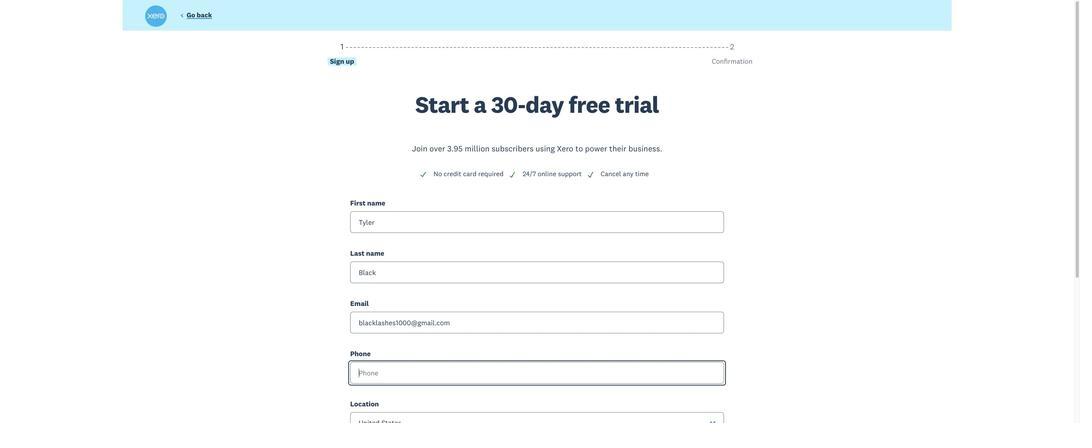 Task type: vqa. For each thing, say whether or not it's contained in the screenshot.
'name' associated with Last name
yes



Task type: locate. For each thing, give the bounding box(es) containing it.
1 vertical spatial name
[[366, 249, 384, 258]]

Phone text field
[[350, 363, 724, 384]]

0 horizontal spatial included image
[[509, 172, 516, 178]]

sign up
[[330, 57, 354, 66]]

included image left 24/7
[[509, 172, 516, 178]]

name right last
[[366, 249, 384, 258]]

Last name text field
[[350, 262, 724, 284]]

first name
[[350, 199, 385, 208]]

card
[[463, 170, 477, 179]]

a
[[474, 90, 487, 119]]

go
[[187, 11, 195, 19]]

2
[[730, 41, 735, 52]]

no
[[434, 170, 442, 179]]

0 vertical spatial name
[[367, 199, 385, 208]]

3.95
[[447, 144, 463, 154]]

Email email field
[[350, 312, 724, 334]]

power
[[585, 144, 608, 154]]

location
[[350, 400, 379, 409]]

email
[[350, 300, 369, 309]]

credit
[[444, 170, 462, 179]]

xero homepage image
[[145, 5, 167, 27]]

last name
[[350, 249, 384, 258]]

name for first name
[[367, 199, 385, 208]]

30-
[[491, 90, 526, 119]]

their
[[610, 144, 627, 154]]

included image
[[509, 172, 516, 178], [587, 172, 594, 178]]

included image
[[420, 172, 427, 178]]

1 included image from the left
[[509, 172, 516, 178]]

name right first
[[367, 199, 385, 208]]

name
[[367, 199, 385, 208], [366, 249, 384, 258]]

trial
[[615, 90, 659, 119]]

included image left cancel on the right of page
[[587, 172, 594, 178]]

1 horizontal spatial included image
[[587, 172, 594, 178]]

cancel any time
[[601, 170, 649, 179]]

back
[[197, 11, 212, 19]]

name for last name
[[366, 249, 384, 258]]

2 included image from the left
[[587, 172, 594, 178]]

cancel
[[601, 170, 621, 179]]

24/7
[[523, 170, 536, 179]]

First name text field
[[350, 212, 724, 233]]

1
[[341, 41, 344, 52]]



Task type: describe. For each thing, give the bounding box(es) containing it.
over
[[430, 144, 445, 154]]

sign
[[330, 57, 344, 66]]

million
[[465, 144, 490, 154]]

last
[[350, 249, 365, 258]]

free
[[569, 90, 610, 119]]

go back button
[[181, 11, 212, 21]]

start a 30-day free trial region
[[147, 41, 928, 424]]

using
[[536, 144, 555, 154]]

go back
[[187, 11, 212, 19]]

support
[[558, 170, 582, 179]]

steps group
[[147, 41, 928, 93]]

online
[[538, 170, 557, 179]]

business.
[[629, 144, 663, 154]]

to
[[576, 144, 583, 154]]

subscribers
[[492, 144, 534, 154]]

included image for cancel any time
[[587, 172, 594, 178]]

join over 3.95 million subscribers using xero to power their business.
[[412, 144, 663, 154]]

xero
[[557, 144, 574, 154]]

join
[[412, 144, 428, 154]]

start
[[415, 90, 469, 119]]

first
[[350, 199, 366, 208]]

confirmation
[[712, 57, 753, 66]]

up
[[346, 57, 354, 66]]

included image for 24/7 online support
[[509, 172, 516, 178]]

start a 30-day free trial
[[415, 90, 659, 119]]

time
[[635, 170, 649, 179]]

day
[[526, 90, 564, 119]]

24/7 online support
[[523, 170, 582, 179]]

no credit card required
[[434, 170, 504, 179]]

phone
[[350, 350, 371, 359]]

any
[[623, 170, 634, 179]]

required
[[478, 170, 504, 179]]



